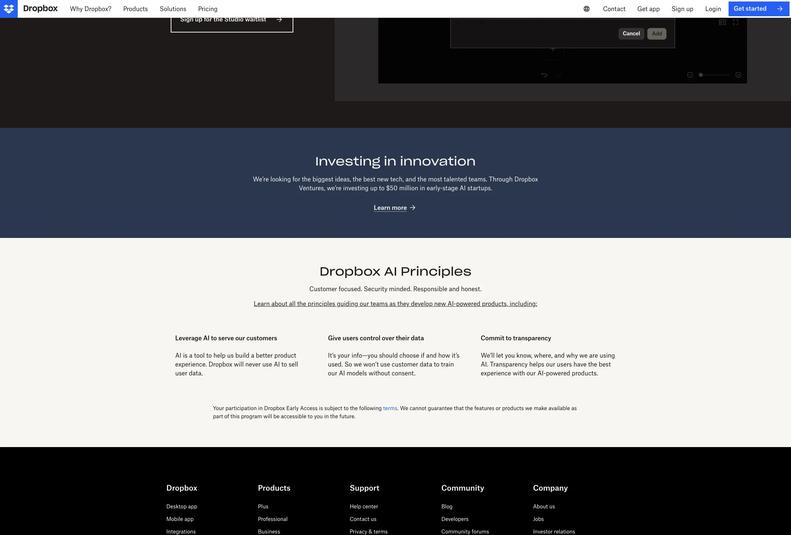 Task type: describe. For each thing, give the bounding box(es) containing it.
responsible
[[414, 286, 448, 293]]

app for get app
[[650, 5, 660, 13]]

security
[[364, 286, 388, 293]]

or
[[496, 405, 501, 411]]

tool
[[194, 352, 205, 359]]

dropbox inside footer
[[166, 483, 197, 493]]

center
[[363, 503, 378, 510]]

0 vertical spatial data
[[411, 335, 424, 342]]

give
[[328, 335, 341, 342]]

the down pricing
[[214, 16, 223, 23]]

without
[[369, 370, 390, 377]]

to up future.
[[344, 405, 349, 411]]

we inside the 'we'll let you know, where, and why we are using ai. transparency helps our users have the best experience with our ai-powered products.'
[[580, 352, 588, 359]]

new inside we're looking for the biggest ideas, the best new tech, and the most talented teams. through dropbox ventures, we're investing up to $50 million in early-stage ai startups.
[[377, 176, 389, 183]]

1 vertical spatial terms
[[374, 528, 388, 535]]

learn more
[[374, 204, 407, 211]]

0 vertical spatial ai-
[[448, 300, 456, 308]]

community for community
[[442, 483, 484, 493]]

future.
[[340, 413, 356, 419]]

to left serve
[[211, 335, 217, 342]]

most
[[428, 176, 442, 183]]

including:
[[510, 300, 538, 308]]

experience
[[481, 370, 511, 377]]

participation
[[226, 405, 257, 411]]

should
[[379, 352, 398, 359]]

we inside it's your info—you should choose if and how it's used. so we won't use customer data to train our ai models without consent.
[[354, 361, 362, 368]]

studio
[[224, 16, 244, 23]]

jobs
[[533, 516, 544, 522]]

of
[[225, 413, 229, 419]]

talented
[[444, 176, 467, 183]]

available
[[549, 405, 570, 411]]

they
[[398, 300, 410, 308]]

dropbox inside ai is a tool to help us build a better product experience. dropbox will never use ai to sell user data.
[[209, 361, 232, 368]]

learn for learn more
[[374, 204, 391, 211]]

leverage ai to serve our customers
[[175, 335, 277, 342]]

desktop app
[[166, 503, 197, 510]]

to inside it's your info—you should choose if and how it's used. so we won't use customer data to train our ai models without consent.
[[434, 361, 440, 368]]

help
[[214, 352, 226, 359]]

know,
[[517, 352, 533, 359]]

sign for sign up
[[672, 5, 685, 13]]

choose
[[400, 352, 419, 359]]

it's your info—you should choose if and how it's used. so we won't use customer data to train our ai models without consent.
[[328, 352, 460, 377]]

up for sign up for the studio waitlist
[[195, 16, 203, 23]]

us for contact us
[[371, 516, 377, 522]]

principles
[[401, 264, 472, 279]]

why dropbox? button
[[64, 0, 117, 18]]

ai inside we're looking for the biggest ideas, the best new tech, and the most talented teams. through dropbox ventures, we're investing up to $50 million in early-stage ai startups.
[[460, 184, 466, 192]]

to inside we're looking for the biggest ideas, the best new tech, and the most talented teams. through dropbox ventures, we're investing up to $50 million in early-stage ai startups.
[[379, 184, 385, 192]]

if
[[421, 352, 425, 359]]

ai right leverage
[[203, 335, 210, 342]]

in inside ". we cannot guarantee that the features or products we make available as part of this program will be accessible to you in the future."
[[324, 413, 329, 419]]

ai.
[[481, 361, 489, 368]]

sign up for the studio waitlist link
[[171, 6, 294, 33]]

community forums
[[442, 528, 489, 535]]

and inside we're looking for the biggest ideas, the best new tech, and the most talented teams. through dropbox ventures, we're investing up to $50 million in early-stage ai startups.
[[406, 176, 416, 183]]

1 a from the left
[[189, 352, 193, 359]]

.
[[398, 405, 399, 411]]

professional link
[[258, 516, 288, 522]]

this
[[231, 413, 240, 419]]

mobile app link
[[166, 516, 194, 522]]

sign for sign up for the studio waitlist
[[180, 16, 194, 23]]

have
[[574, 361, 587, 368]]

contact for contact
[[603, 5, 626, 13]]

and left honest.
[[449, 286, 460, 293]]

to right commit
[[506, 335, 512, 342]]

early-
[[427, 184, 443, 192]]

contact button
[[597, 0, 632, 18]]

our inside it's your info—you should choose if and how it's used. so we won't use customer data to train our ai models without consent.
[[328, 370, 337, 377]]

biggest
[[313, 176, 334, 183]]

app for desktop app
[[188, 503, 197, 510]]

0 vertical spatial terms
[[383, 405, 398, 411]]

tech,
[[390, 176, 404, 183]]

desktop app link
[[166, 503, 197, 510]]

we're
[[327, 184, 342, 192]]

investing
[[315, 154, 381, 169]]

it's
[[328, 352, 336, 359]]

integrations link
[[166, 528, 196, 535]]

through
[[489, 176, 513, 183]]

how
[[439, 352, 450, 359]]

get app
[[638, 5, 660, 13]]

give users control over their data
[[328, 335, 424, 342]]

get for get app
[[638, 5, 648, 13]]

your
[[213, 405, 224, 411]]

and inside the 'we'll let you know, where, and why we are using ai. transparency helps our users have the best experience with our ai-powered products.'
[[555, 352, 565, 359]]

features
[[475, 405, 495, 411]]

dropbox inside we're looking for the biggest ideas, the best new tech, and the most talented teams. through dropbox ventures, we're investing up to $50 million in early-stage ai startups.
[[515, 176, 538, 183]]

footer containing dropbox
[[0, 465, 791, 535]]

our down helps
[[527, 370, 536, 377]]

let
[[497, 352, 504, 359]]

teams.
[[469, 176, 488, 183]]

startups.
[[468, 184, 492, 192]]

is inside ai is a tool to help us build a better product experience. dropbox will never use ai to sell user data.
[[183, 352, 188, 359]]

community forums link
[[442, 528, 489, 535]]

products inside popup button
[[123, 5, 148, 13]]

1 vertical spatial is
[[319, 405, 323, 411]]

get for get started
[[734, 5, 745, 12]]

0 vertical spatial powered
[[456, 300, 481, 308]]

your
[[338, 352, 350, 359]]

early
[[286, 405, 299, 411]]

transparency
[[513, 335, 552, 342]]

commit to transparency
[[481, 335, 552, 342]]

about
[[272, 300, 288, 308]]

in inside we're looking for the biggest ideas, the best new tech, and the most talented teams. through dropbox ventures, we're investing up to $50 million in early-stage ai startups.
[[420, 184, 425, 192]]

privacy
[[350, 528, 367, 535]]

the up investing
[[353, 176, 362, 183]]

we
[[400, 405, 408, 411]]

plus
[[258, 503, 269, 510]]

learn more link
[[374, 203, 417, 212]]

why
[[70, 5, 83, 13]]

be
[[274, 413, 280, 419]]

started
[[746, 5, 767, 12]]

mobile
[[166, 516, 183, 522]]

terms link
[[383, 405, 398, 411]]

professional
[[258, 516, 288, 522]]

plus link
[[258, 503, 269, 510]]

data inside it's your info—you should choose if and how it's used. so we won't use customer data to train our ai models without consent.
[[420, 361, 432, 368]]



Task type: locate. For each thing, give the bounding box(es) containing it.
we up have on the right bottom of the page
[[580, 352, 588, 359]]

dropbox down help on the bottom of the page
[[209, 361, 232, 368]]

0 horizontal spatial users
[[343, 335, 359, 342]]

used.
[[328, 361, 343, 368]]

1 vertical spatial you
[[314, 413, 323, 419]]

dropbox up focused.
[[320, 264, 381, 279]]

dropbox up be
[[264, 405, 285, 411]]

up
[[687, 5, 694, 13], [195, 16, 203, 23], [370, 184, 378, 192]]

0 horizontal spatial we
[[354, 361, 362, 368]]

make
[[534, 405, 547, 411]]

0 vertical spatial we
[[580, 352, 588, 359]]

mobile app
[[166, 516, 194, 522]]

the inside the 'we'll let you know, where, and why we are using ai. transparency helps our users have the best experience with our ai-powered products.'
[[588, 361, 598, 368]]

helps
[[530, 361, 545, 368]]

ai up experience.
[[175, 352, 181, 359]]

pricing
[[198, 5, 218, 13]]

1 horizontal spatial powered
[[546, 370, 571, 377]]

user
[[175, 370, 187, 377]]

1 vertical spatial contact
[[350, 516, 370, 522]]

login link
[[700, 0, 727, 18]]

app right 'mobile'
[[185, 516, 194, 522]]

1 horizontal spatial up
[[370, 184, 378, 192]]

use down should
[[381, 361, 390, 368]]

investing in innovation
[[315, 154, 476, 169]]

our
[[360, 300, 369, 308], [235, 335, 245, 342], [546, 361, 556, 368], [328, 370, 337, 377], [527, 370, 536, 377]]

business link
[[258, 528, 280, 535]]

1 vertical spatial ai-
[[538, 370, 546, 377]]

to right "tool" at the left
[[206, 352, 212, 359]]

to down access
[[308, 413, 313, 419]]

community down developers link
[[442, 528, 471, 535]]

us up the &
[[371, 516, 377, 522]]

0 horizontal spatial contact
[[350, 516, 370, 522]]

is up experience.
[[183, 352, 188, 359]]

products
[[502, 405, 524, 411]]

you down access
[[314, 413, 323, 419]]

the down are
[[588, 361, 598, 368]]

privacy & terms
[[350, 528, 388, 535]]

2 horizontal spatial up
[[687, 5, 694, 13]]

we up models
[[354, 361, 362, 368]]

our down where,
[[546, 361, 556, 368]]

0 horizontal spatial products
[[123, 5, 148, 13]]

terms left we
[[383, 405, 398, 411]]

control
[[360, 335, 381, 342]]

the right all
[[297, 300, 306, 308]]

1 vertical spatial we
[[354, 361, 362, 368]]

0 vertical spatial us
[[227, 352, 234, 359]]

learn for learn about all the principles guiding our teams as they develop new ai-powered products, including:
[[254, 300, 270, 308]]

1 horizontal spatial as
[[572, 405, 577, 411]]

won't
[[364, 361, 379, 368]]

0 vertical spatial products
[[123, 5, 148, 13]]

app inside popup button
[[650, 5, 660, 13]]

ai up customer focused. security minded. responsible and honest.
[[384, 264, 397, 279]]

sell
[[289, 361, 298, 368]]

you up the transparency
[[505, 352, 515, 359]]

1 horizontal spatial is
[[319, 405, 323, 411]]

terms right the &
[[374, 528, 388, 535]]

1 vertical spatial data
[[420, 361, 432, 368]]

footer
[[0, 465, 791, 535]]

a up never
[[251, 352, 254, 359]]

commit
[[481, 335, 505, 342]]

and
[[406, 176, 416, 183], [449, 286, 460, 293], [426, 352, 437, 359], [555, 352, 565, 359]]

models
[[347, 370, 367, 377]]

is right access
[[319, 405, 323, 411]]

sign
[[672, 5, 685, 13], [180, 16, 194, 23]]

1 vertical spatial app
[[188, 503, 197, 510]]

using
[[600, 352, 615, 359]]

learn left more
[[374, 204, 391, 211]]

users right give
[[343, 335, 359, 342]]

best inside we're looking for the biggest ideas, the best new tech, and the most talented teams. through dropbox ventures, we're investing up to $50 million in early-stage ai startups.
[[363, 176, 376, 183]]

to down product
[[282, 361, 287, 368]]

we inside ". we cannot guarantee that the features or products we make available as part of this program will be accessible to you in the future."
[[526, 405, 533, 411]]

1 vertical spatial sign
[[180, 16, 194, 23]]

develop
[[411, 300, 433, 308]]

1 horizontal spatial will
[[264, 413, 272, 419]]

that
[[454, 405, 464, 411]]

community for community forums
[[442, 528, 471, 535]]

to left train
[[434, 361, 440, 368]]

0 vertical spatial you
[[505, 352, 515, 359]]

up down pricing
[[195, 16, 203, 23]]

get app button
[[632, 0, 666, 18]]

more
[[392, 204, 407, 211]]

investor relations
[[533, 528, 576, 535]]

you inside ". we cannot guarantee that the features or products we make available as part of this program will be accessible to you in the future."
[[314, 413, 323, 419]]

us right help on the bottom of the page
[[227, 352, 234, 359]]

and left why
[[555, 352, 565, 359]]

dropbox ai principles
[[320, 264, 472, 279]]

use down "better"
[[262, 361, 272, 368]]

0 vertical spatial as
[[390, 300, 396, 308]]

jobs link
[[533, 516, 544, 522]]

contact for contact us
[[350, 516, 370, 522]]

1 horizontal spatial products
[[258, 483, 291, 493]]

powered down why
[[546, 370, 571, 377]]

a left "tool" at the left
[[189, 352, 193, 359]]

1 vertical spatial products
[[258, 483, 291, 493]]

get inside popup button
[[638, 5, 648, 13]]

us right about
[[550, 503, 555, 510]]

2 a from the left
[[251, 352, 254, 359]]

will down the build
[[234, 361, 244, 368]]

ai inside it's your info—you should choose if and how it's used. so we won't use customer data to train our ai models without consent.
[[339, 370, 345, 377]]

our right serve
[[235, 335, 245, 342]]

users down why
[[557, 361, 572, 368]]

leverage
[[175, 335, 202, 342]]

ai is a tool to help us build a better product experience. dropbox will never use ai to sell user data.
[[175, 352, 298, 377]]

so
[[345, 361, 352, 368]]

forums
[[472, 528, 489, 535]]

0 horizontal spatial us
[[227, 352, 234, 359]]

1 vertical spatial community
[[442, 528, 471, 535]]

for for up
[[204, 16, 212, 23]]

customer
[[392, 361, 418, 368]]

1 horizontal spatial a
[[251, 352, 254, 359]]

dropbox up the desktop app 'link' on the left of the page
[[166, 483, 197, 493]]

2 use from the left
[[381, 361, 390, 368]]

new down responsible
[[434, 300, 446, 308]]

products,
[[482, 300, 508, 308]]

as right available
[[572, 405, 577, 411]]

1 vertical spatial us
[[550, 503, 555, 510]]

1 horizontal spatial users
[[557, 361, 572, 368]]

powered down honest.
[[456, 300, 481, 308]]

best inside the 'we'll let you know, where, and why we are using ai. transparency helps our users have the best experience with our ai-powered products.'
[[599, 361, 611, 368]]

to left $50
[[379, 184, 385, 192]]

2 vertical spatial up
[[370, 184, 378, 192]]

will inside ai is a tool to help us build a better product experience. dropbox will never use ai to sell user data.
[[234, 361, 244, 368]]

0 vertical spatial community
[[442, 483, 484, 493]]

and right if
[[426, 352, 437, 359]]

as left they
[[390, 300, 396, 308]]

0 horizontal spatial as
[[390, 300, 396, 308]]

data down if
[[420, 361, 432, 368]]

1 vertical spatial learn
[[254, 300, 270, 308]]

best down using
[[599, 361, 611, 368]]

0 horizontal spatial is
[[183, 352, 188, 359]]

business
[[258, 528, 280, 535]]

contact inside dropdown button
[[603, 5, 626, 13]]

1 horizontal spatial best
[[599, 361, 611, 368]]

in down subject
[[324, 413, 329, 419]]

ai- right develop
[[448, 300, 456, 308]]

products.
[[572, 370, 598, 377]]

investor
[[533, 528, 553, 535]]

and up million
[[406, 176, 416, 183]]

1 horizontal spatial for
[[293, 176, 300, 183]]

dropbox right through on the top
[[515, 176, 538, 183]]

2 horizontal spatial we
[[580, 352, 588, 359]]

customers
[[247, 335, 277, 342]]

data.
[[189, 370, 203, 377]]

you inside the 'we'll let you know, where, and why we are using ai. transparency helps our users have the best experience with our ai-powered products.'
[[505, 352, 515, 359]]

best up investing
[[363, 176, 376, 183]]

learn left about
[[254, 300, 270, 308]]

contact us link
[[350, 516, 377, 522]]

ai- down helps
[[538, 370, 546, 377]]

users inside the 'we'll let you know, where, and why we are using ai. transparency helps our users have the best experience with our ai-powered products.'
[[557, 361, 572, 368]]

1 vertical spatial for
[[293, 176, 300, 183]]

0 vertical spatial app
[[650, 5, 660, 13]]

2 vertical spatial we
[[526, 405, 533, 411]]

1 horizontal spatial sign
[[672, 5, 685, 13]]

1 vertical spatial best
[[599, 361, 611, 368]]

teams
[[371, 300, 388, 308]]

get right contact dropdown button
[[638, 5, 648, 13]]

2 community from the top
[[442, 528, 471, 535]]

support
[[350, 483, 380, 493]]

cannot
[[410, 405, 427, 411]]

part
[[213, 413, 223, 419]]

use inside it's your info—you should choose if and how it's used. so we won't use customer data to train our ai models without consent.
[[381, 361, 390, 368]]

ai down product
[[274, 361, 280, 368]]

we
[[580, 352, 588, 359], [354, 361, 362, 368], [526, 405, 533, 411]]

privacy & terms link
[[350, 528, 388, 535]]

waitlist
[[245, 16, 266, 23]]

accessible
[[281, 413, 307, 419]]

us inside ai is a tool to help us build a better product experience. dropbox will never use ai to sell user data.
[[227, 352, 234, 359]]

integrations
[[166, 528, 196, 535]]

ai- inside the 'we'll let you know, where, and why we are using ai. transparency helps our users have the best experience with our ai-powered products.'
[[538, 370, 546, 377]]

1 horizontal spatial contact
[[603, 5, 626, 13]]

stage
[[443, 184, 458, 192]]

get left started
[[734, 5, 745, 12]]

0 vertical spatial is
[[183, 352, 188, 359]]

contact left get app
[[603, 5, 626, 13]]

1 horizontal spatial get
[[734, 5, 745, 12]]

1 vertical spatial users
[[557, 361, 572, 368]]

1 vertical spatial as
[[572, 405, 577, 411]]

for for looking
[[293, 176, 300, 183]]

2 vertical spatial us
[[371, 516, 377, 522]]

0 horizontal spatial will
[[234, 361, 244, 368]]

to inside ". we cannot guarantee that the features or products we make available as part of this program will be accessible to you in the future."
[[308, 413, 313, 419]]

0 horizontal spatial for
[[204, 16, 212, 23]]

1 vertical spatial up
[[195, 16, 203, 23]]

dropbox?
[[84, 5, 111, 13]]

all
[[289, 300, 296, 308]]

0 horizontal spatial ai-
[[448, 300, 456, 308]]

0 horizontal spatial you
[[314, 413, 323, 419]]

sign right get app popup button
[[672, 5, 685, 13]]

1 horizontal spatial you
[[505, 352, 515, 359]]

2 vertical spatial app
[[185, 516, 194, 522]]

2 horizontal spatial us
[[550, 503, 555, 510]]

ai-
[[448, 300, 456, 308], [538, 370, 546, 377]]

contact inside footer
[[350, 516, 370, 522]]

0 horizontal spatial up
[[195, 16, 203, 23]]

0 horizontal spatial learn
[[254, 300, 270, 308]]

will inside ". we cannot guarantee that the features or products we make available as part of this program will be accessible to you in the future."
[[264, 413, 272, 419]]

0 horizontal spatial new
[[377, 176, 389, 183]]

train
[[441, 361, 454, 368]]

we left make
[[526, 405, 533, 411]]

app left sign up link
[[650, 5, 660, 13]]

0 vertical spatial sign
[[672, 5, 685, 13]]

us for about us
[[550, 503, 555, 510]]

the left most
[[418, 176, 427, 183]]

1 horizontal spatial us
[[371, 516, 377, 522]]

ai down so on the left of page
[[339, 370, 345, 377]]

0 vertical spatial best
[[363, 176, 376, 183]]

1 horizontal spatial learn
[[374, 204, 391, 211]]

dropbox
[[515, 176, 538, 183], [320, 264, 381, 279], [209, 361, 232, 368], [264, 405, 285, 411], [166, 483, 197, 493]]

solutions button
[[154, 0, 192, 18]]

pricing link
[[192, 0, 224, 18]]

for right looking
[[293, 176, 300, 183]]

for
[[204, 16, 212, 23], [293, 176, 300, 183]]

as inside ". we cannot guarantee that the features or products we make available as part of this program will be accessible to you in the future."
[[572, 405, 577, 411]]

powered
[[456, 300, 481, 308], [546, 370, 571, 377]]

our down the used.
[[328, 370, 337, 377]]

powered inside the 'we'll let you know, where, and why we are using ai. transparency helps our users have the best experience with our ai-powered products.'
[[546, 370, 571, 377]]

product
[[275, 352, 296, 359]]

1 vertical spatial new
[[434, 300, 446, 308]]

ventures,
[[299, 184, 325, 192]]

app right desktop
[[188, 503, 197, 510]]

and inside it's your info—you should choose if and how it's used. so we won't use customer data to train our ai models without consent.
[[426, 352, 437, 359]]

&
[[369, 528, 372, 535]]

in left "early-"
[[420, 184, 425, 192]]

help center link
[[350, 503, 378, 510]]

learn about all the principles guiding our teams as they develop new ai-powered products, including:
[[254, 300, 538, 308]]

about us link
[[533, 503, 555, 510]]

use inside ai is a tool to help us build a better product experience. dropbox will never use ai to sell user data.
[[262, 361, 272, 368]]

0 vertical spatial will
[[234, 361, 244, 368]]

0 horizontal spatial sign
[[180, 16, 194, 23]]

for down pricing
[[204, 16, 212, 23]]

1 horizontal spatial ai-
[[538, 370, 546, 377]]

0 vertical spatial contact
[[603, 5, 626, 13]]

0 vertical spatial up
[[687, 5, 694, 13]]

will left be
[[264, 413, 272, 419]]

get inside "link"
[[734, 5, 745, 12]]

new up $50
[[377, 176, 389, 183]]

blog
[[442, 503, 453, 510]]

the right that
[[465, 405, 473, 411]]

the down subject
[[330, 413, 338, 419]]

better
[[256, 352, 273, 359]]

data right their
[[411, 335, 424, 342]]

up right investing
[[370, 184, 378, 192]]

their
[[396, 335, 410, 342]]

0 horizontal spatial use
[[262, 361, 272, 368]]

best
[[363, 176, 376, 183], [599, 361, 611, 368]]

where,
[[534, 352, 553, 359]]

contact up privacy
[[350, 516, 370, 522]]

in up tech,
[[384, 154, 397, 169]]

investing
[[343, 184, 369, 192]]

app
[[650, 5, 660, 13], [188, 503, 197, 510], [185, 516, 194, 522]]

0 horizontal spatial get
[[638, 5, 648, 13]]

learn about all the principles guiding our teams as they develop new ai-powered products, including: link
[[254, 300, 538, 308]]

0 vertical spatial for
[[204, 16, 212, 23]]

ai down the talented
[[460, 184, 466, 192]]

million
[[399, 184, 418, 192]]

subject
[[325, 405, 342, 411]]

up left login link
[[687, 5, 694, 13]]

community up "blog"
[[442, 483, 484, 493]]

0 vertical spatial new
[[377, 176, 389, 183]]

products
[[123, 5, 148, 13], [258, 483, 291, 493]]

1 horizontal spatial use
[[381, 361, 390, 368]]

the up future.
[[350, 405, 358, 411]]

1 horizontal spatial new
[[434, 300, 446, 308]]

program
[[241, 413, 262, 419]]

for inside we're looking for the biggest ideas, the best new tech, and the most talented teams. through dropbox ventures, we're investing up to $50 million in early-stage ai startups.
[[293, 176, 300, 183]]

get started link
[[729, 1, 790, 16]]

up inside we're looking for the biggest ideas, the best new tech, and the most talented teams. through dropbox ventures, we're investing up to $50 million in early-stage ai startups.
[[370, 184, 378, 192]]

0 vertical spatial users
[[343, 335, 359, 342]]

up for sign up
[[687, 5, 694, 13]]

1 vertical spatial will
[[264, 413, 272, 419]]

ideas,
[[335, 176, 351, 183]]

1 vertical spatial powered
[[546, 370, 571, 377]]

1 use from the left
[[262, 361, 272, 368]]

app for mobile app
[[185, 516, 194, 522]]

0 horizontal spatial a
[[189, 352, 193, 359]]

1 horizontal spatial we
[[526, 405, 533, 411]]

sign up
[[672, 5, 694, 13]]

0 horizontal spatial powered
[[456, 300, 481, 308]]

1 community from the top
[[442, 483, 484, 493]]

in up the program
[[258, 405, 263, 411]]

the up ventures,
[[302, 176, 311, 183]]

0 vertical spatial learn
[[374, 204, 391, 211]]

0 horizontal spatial best
[[363, 176, 376, 183]]

community
[[442, 483, 484, 493], [442, 528, 471, 535]]

sign down solutions
[[180, 16, 194, 23]]

our left teams
[[360, 300, 369, 308]]



Task type: vqa. For each thing, say whether or not it's contained in the screenshot.
links
no



